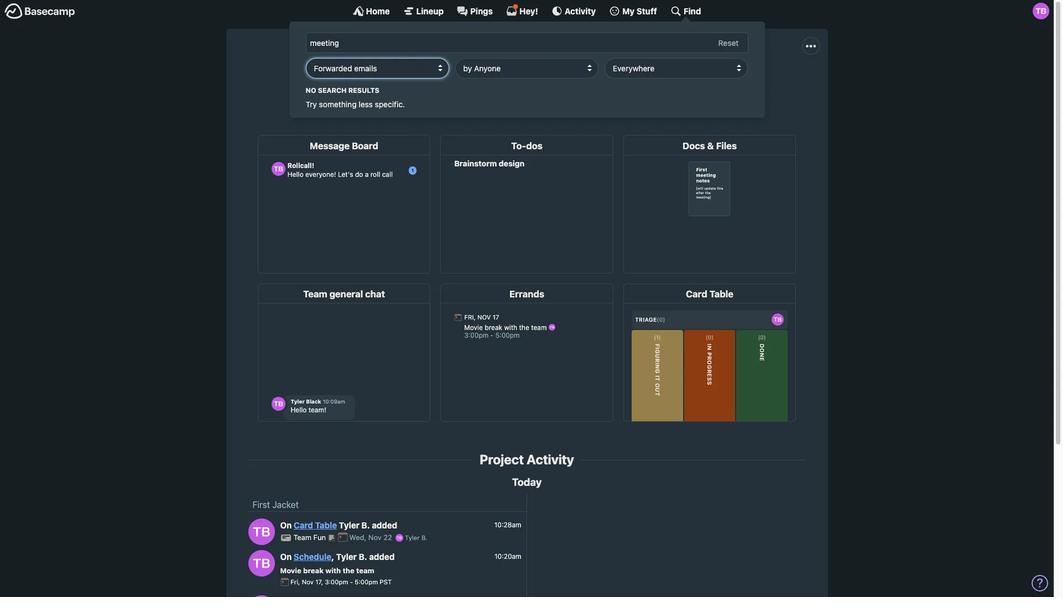 Task type: locate. For each thing, give the bounding box(es) containing it.
hey!
[[520, 6, 538, 16]]

1 vertical spatial jacket
[[272, 501, 299, 511]]

on left card
[[280, 521, 292, 531]]

home
[[366, 6, 390, 16]]

colors! right 'lot'
[[704, 76, 731, 86]]

1 vertical spatial b.
[[422, 535, 428, 542]]

first
[[479, 51, 516, 72], [253, 501, 270, 511]]

0 vertical spatial first
[[479, 51, 516, 72]]

tyler right 22
[[405, 535, 420, 542]]

b. right 22
[[422, 535, 428, 542]]

fri,
[[291, 579, 300, 586]]

first for first jacket let's create the first jacket of the company! i am thinking rabits and strips and colors! a lot of colors!
[[479, 51, 516, 72]]

1 vertical spatial added
[[369, 553, 395, 563]]

2 and from the left
[[620, 76, 635, 86]]

b. up wed, nov 22
[[362, 521, 370, 531]]

am
[[504, 76, 516, 86]]

thinking
[[519, 76, 551, 86]]

tyler black image
[[248, 519, 275, 546], [396, 535, 403, 542], [248, 551, 275, 577]]

b. for ,       tyler b. added
[[359, 553, 367, 563]]

fun
[[314, 534, 326, 543]]

hey! button
[[506, 4, 538, 17]]

10:20am
[[495, 553, 522, 561]]

on for on card table tyler b. added
[[280, 521, 292, 531]]

create
[[345, 76, 371, 86]]

with
[[326, 567, 341, 575]]

None reset field
[[713, 36, 745, 50]]

0 vertical spatial added
[[372, 521, 398, 531]]

activity left my
[[565, 6, 596, 16]]

of right 'lot'
[[694, 76, 702, 86]]

b. up "team"
[[359, 553, 367, 563]]

added
[[372, 521, 398, 531], [369, 553, 395, 563]]

0 vertical spatial activity
[[565, 6, 596, 16]]

my stuff
[[623, 6, 658, 16]]

colors! left a
[[637, 76, 664, 86]]

pings button
[[457, 6, 493, 17]]

1 horizontal spatial jacket
[[520, 51, 575, 72]]

0 vertical spatial on
[[280, 521, 292, 531]]

2 vertical spatial b.
[[359, 553, 367, 563]]

and left strips
[[578, 76, 593, 86]]

nov
[[369, 534, 382, 543], [302, 579, 314, 586]]

main element
[[0, 0, 1054, 118]]

tyler for ,       tyler b. added
[[336, 553, 357, 563]]

b.
[[362, 521, 370, 531], [422, 535, 428, 542], [359, 553, 367, 563]]

wed, nov 22
[[349, 534, 394, 543]]

none reset field inside main element
[[713, 36, 745, 50]]

the
[[373, 76, 386, 86], [443, 76, 456, 86], [343, 567, 355, 575]]

1 vertical spatial first
[[253, 501, 270, 511]]

jacket
[[406, 76, 430, 86]]

home link
[[353, 6, 390, 17]]

no search results try something less specific.
[[306, 86, 405, 109]]

0 horizontal spatial of
[[432, 76, 440, 86]]

added down 22
[[369, 553, 395, 563]]

1 horizontal spatial colors!
[[704, 76, 731, 86]]

my stuff button
[[609, 6, 658, 17]]

rabits
[[553, 76, 576, 86]]

tyler black image
[[1033, 3, 1050, 19]]

0 vertical spatial tyler
[[339, 521, 360, 531]]

1 and from the left
[[578, 76, 593, 86]]

on up movie at bottom left
[[280, 553, 292, 563]]

jacket up 'thinking'
[[520, 51, 575, 72]]

no
[[306, 86, 316, 94]]

lineup link
[[403, 6, 444, 17]]

1 horizontal spatial first
[[479, 51, 516, 72]]

0 horizontal spatial nov
[[302, 579, 314, 586]]

0 horizontal spatial colors!
[[637, 76, 664, 86]]

first
[[388, 76, 404, 86]]

the inside movie break with the team fri, nov 17, 3:00pm -     5:00pm pst
[[343, 567, 355, 575]]

colors!
[[637, 76, 664, 86], [704, 76, 731, 86]]

pings
[[471, 6, 493, 16]]

on
[[280, 521, 292, 531], [280, 553, 292, 563]]

1 horizontal spatial of
[[694, 76, 702, 86]]

1 vertical spatial on
[[280, 553, 292, 563]]

my
[[623, 6, 635, 16]]

jacket up card
[[272, 501, 299, 511]]

and
[[578, 76, 593, 86], [620, 76, 635, 86]]

activity
[[565, 6, 596, 16], [527, 452, 574, 468]]

10:20am element
[[495, 553, 522, 561]]

0 horizontal spatial the
[[343, 567, 355, 575]]

0 vertical spatial b.
[[362, 521, 370, 531]]

the left first at top
[[373, 76, 386, 86]]

0 horizontal spatial first
[[253, 501, 270, 511]]

1 on from the top
[[280, 521, 292, 531]]

the left "company!"
[[443, 76, 456, 86]]

people on this project element
[[550, 88, 581, 122]]

Search for… search field
[[306, 33, 749, 53]]

and right strips
[[620, 76, 635, 86]]

added for ,       tyler b. added
[[369, 553, 395, 563]]

1 colors! from the left
[[637, 76, 664, 86]]

first jacket
[[253, 501, 299, 511]]

1 horizontal spatial and
[[620, 76, 635, 86]]

2 vertical spatial tyler
[[336, 553, 357, 563]]

10:28am
[[495, 521, 522, 530]]

tyler right ,
[[336, 553, 357, 563]]

table
[[315, 521, 337, 531]]

on for on schedule ,       tyler b. added
[[280, 553, 292, 563]]

let's
[[323, 76, 343, 86]]

1 vertical spatial tyler
[[405, 535, 420, 542]]

jacket
[[520, 51, 575, 72], [272, 501, 299, 511]]

tyler black image right 22
[[396, 535, 403, 542]]

activity up today
[[527, 452, 574, 468]]

nov left 22
[[369, 534, 382, 543]]

tyler black image left movie at bottom left
[[248, 551, 275, 577]]

search
[[318, 86, 347, 94]]

schedule link
[[294, 553, 332, 563]]

-
[[350, 579, 353, 586]]

the up -
[[343, 567, 355, 575]]

of
[[432, 76, 440, 86], [694, 76, 702, 86]]

added up 22
[[372, 521, 398, 531]]

nov left 17,
[[302, 579, 314, 586]]

results
[[349, 86, 380, 94]]

0 vertical spatial nov
[[369, 534, 382, 543]]

first jacket link
[[253, 501, 299, 511]]

team
[[294, 534, 312, 543]]

1 vertical spatial nov
[[302, 579, 314, 586]]

tyler black image for on schedule ,       tyler b. added
[[248, 551, 275, 577]]

first inside first jacket let's create the first jacket of the company! i am thinking rabits and strips and colors! a lot of colors!
[[479, 51, 516, 72]]

jacket inside first jacket let's create the first jacket of the company! i am thinking rabits and strips and colors! a lot of colors!
[[520, 51, 575, 72]]

2 on from the top
[[280, 553, 292, 563]]

0 horizontal spatial jacket
[[272, 501, 299, 511]]

b. for tyler b. added
[[362, 521, 370, 531]]

0 vertical spatial jacket
[[520, 51, 575, 72]]

0 horizontal spatial and
[[578, 76, 593, 86]]

movie break with the team link
[[280, 567, 375, 575]]

jacket for first jacket let's create the first jacket of the company! i am thinking rabits and strips and colors! a lot of colors!
[[520, 51, 575, 72]]

of right jacket
[[432, 76, 440, 86]]

tyler up wed,
[[339, 521, 360, 531]]

tyler black image down first jacket link on the left
[[248, 519, 275, 546]]

tyler b.
[[403, 535, 428, 542]]

tyler
[[339, 521, 360, 531], [405, 535, 420, 542], [336, 553, 357, 563]]



Task type: describe. For each thing, give the bounding box(es) containing it.
activity inside main element
[[565, 6, 596, 16]]

strips
[[595, 76, 618, 86]]

i
[[500, 76, 502, 86]]

10:28am element
[[495, 521, 522, 530]]

company!
[[458, 76, 497, 86]]

movie
[[280, 567, 302, 575]]

activity link
[[552, 6, 596, 17]]

try
[[306, 100, 317, 109]]

something
[[319, 100, 357, 109]]

stuff
[[637, 6, 658, 16]]

card table link
[[294, 521, 337, 531]]

3:00pm
[[325, 579, 348, 586]]

a
[[667, 76, 672, 86]]

added for tyler b. added
[[372, 521, 398, 531]]

tyler for tyler b. added
[[339, 521, 360, 531]]

project
[[480, 452, 524, 468]]

team fun
[[294, 534, 328, 543]]

2 horizontal spatial the
[[443, 76, 456, 86]]

card
[[294, 521, 313, 531]]

wed,
[[349, 534, 367, 543]]

1 horizontal spatial the
[[373, 76, 386, 86]]

pst
[[380, 579, 392, 586]]

1 of from the left
[[432, 76, 440, 86]]

less
[[359, 100, 373, 109]]

lot
[[675, 76, 691, 86]]

first jacket let's create the first jacket of the company! i am thinking rabits and strips and colors! a lot of colors!
[[323, 51, 731, 86]]

lineup
[[417, 6, 444, 16]]

2 of from the left
[[694, 76, 702, 86]]

nov inside movie break with the team fri, nov 17, 3:00pm -     5:00pm pst
[[302, 579, 314, 586]]

on schedule ,       tyler b. added
[[280, 553, 395, 563]]

17,
[[316, 579, 323, 586]]

find button
[[671, 6, 702, 17]]

,
[[332, 553, 334, 563]]

tyler black image for on card table tyler b. added
[[248, 519, 275, 546]]

1 vertical spatial activity
[[527, 452, 574, 468]]

jacket for first jacket
[[272, 501, 299, 511]]

on card table tyler b. added
[[280, 521, 398, 531]]

find
[[684, 6, 702, 16]]

schedule
[[294, 553, 332, 563]]

switch accounts image
[[4, 3, 75, 20]]

team
[[356, 567, 375, 575]]

first for first jacket
[[253, 501, 270, 511]]

today
[[512, 476, 542, 489]]

2 colors! from the left
[[704, 76, 731, 86]]

specific.
[[375, 100, 405, 109]]

movie break with the team fri, nov 17, 3:00pm -     5:00pm pst
[[280, 567, 392, 586]]

break
[[303, 567, 324, 575]]

5:00pm
[[355, 579, 378, 586]]

try something less specific. alert
[[306, 86, 749, 110]]

project activity
[[480, 452, 574, 468]]

1 horizontal spatial nov
[[369, 534, 382, 543]]

22
[[384, 534, 392, 543]]



Task type: vqa. For each thing, say whether or not it's contained in the screenshot.
the 10:28am Element
yes



